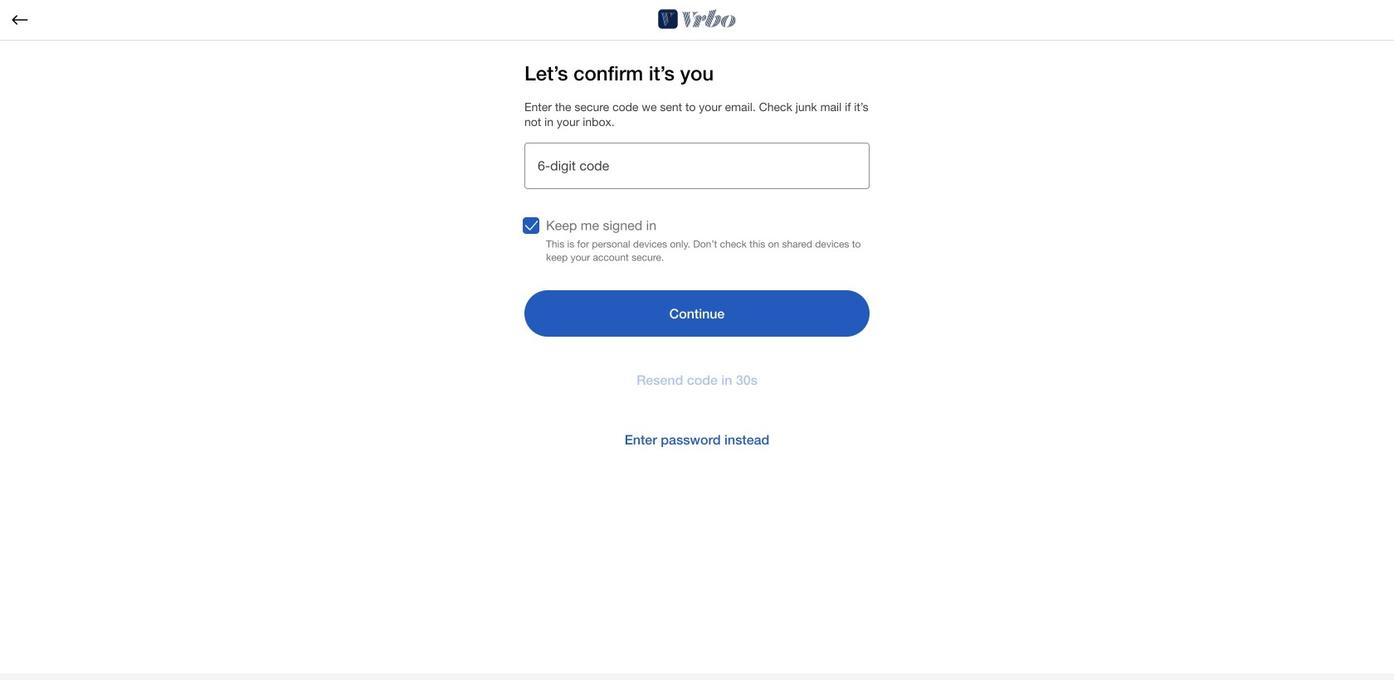 Task type: locate. For each thing, give the bounding box(es) containing it.
dialog
[[0, 674, 1394, 681]]

None text field
[[525, 143, 870, 189]]



Task type: describe. For each thing, give the bounding box(es) containing it.
go back image
[[12, 15, 28, 25]]

go back image
[[10, 10, 30, 30]]

vrbo image
[[658, 7, 736, 32]]



Task type: vqa. For each thing, say whether or not it's contained in the screenshot.
text box
yes



